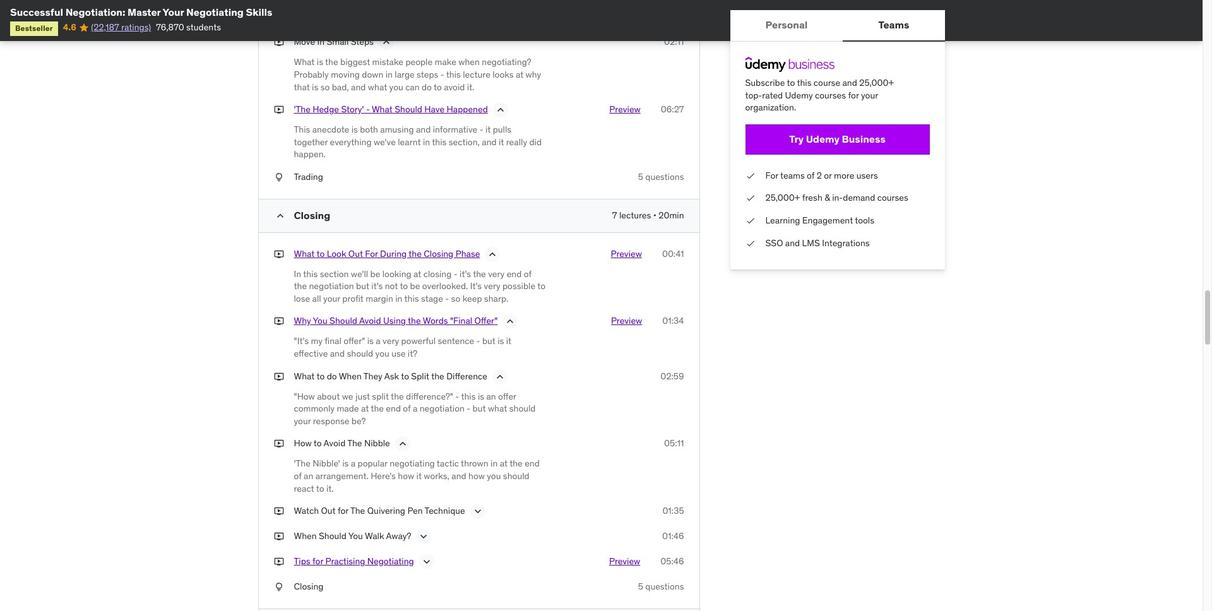 Task type: locate. For each thing, give the bounding box(es) containing it.
should inside 'the nibble' is a popular negotiating tactic thrown in at the end of an arrangement. here's how it works, and how you should react to it.
[[503, 470, 529, 482]]

for inside tips for practising negotiating button
[[312, 556, 323, 567]]

people
[[406, 56, 433, 68]]

show lecture description image right "technique"
[[471, 505, 484, 518]]

1 vertical spatial avoid
[[324, 438, 345, 449]]

should up the final
[[330, 315, 357, 327]]

0 vertical spatial for
[[765, 170, 778, 181]]

offer"
[[474, 315, 498, 327]]

1 vertical spatial it's
[[371, 280, 383, 292]]

'the for 'the hedge story' - what should have happened
[[294, 104, 311, 115]]

and inside 'the nibble' is a popular negotiating tactic thrown in at the end of an arrangement. here's how it works, and how you should react to it.
[[452, 470, 466, 482]]

why you should avoid using the words "final offer"
[[294, 315, 498, 327]]

commonly
[[294, 403, 335, 414]]

at inside what is the biggest mistake people make when negotiating? probably moving down in large steps - this lecture looks at why that is so bad, and what you can do to avoid it.
[[516, 69, 524, 80]]

1 horizontal spatial out
[[348, 248, 363, 259]]

2 vertical spatial closing
[[294, 581, 324, 592]]

1 horizontal spatial courses
[[877, 192, 908, 204]]

in inside this anecdote is both amusing and informative - it pulls together everything we've learnt in this section, and it really did happen.
[[423, 136, 430, 148]]

76,870
[[156, 22, 184, 33]]

1 vertical spatial an
[[304, 470, 313, 482]]

at inside in this section we'll be looking at closing - it's the very end of the negotiation but it's not to be overlooked. it's very possible to lose all your profit margin in this stage - so keep sharp.
[[414, 268, 421, 279]]

it's up margin
[[371, 280, 383, 292]]

'the
[[294, 104, 311, 115], [294, 458, 311, 469]]

to right 'ask' at the bottom of the page
[[401, 370, 409, 382]]

the up moving
[[325, 56, 338, 68]]

this inside subscribe to this course and 25,000+ top‑rated udemy courses for your organization.
[[797, 77, 812, 88]]

2 how from the left
[[468, 470, 485, 482]]

for right "tips"
[[312, 556, 323, 567]]

in down 'not'
[[395, 293, 402, 304]]

courses
[[815, 89, 846, 101], [877, 192, 908, 204]]

is inside this anecdote is both amusing and informative - it pulls together everything we've learnt in this section, and it really did happen.
[[351, 124, 358, 135]]

5 for closing
[[638, 581, 643, 592]]

'the down the how
[[294, 458, 311, 469]]

teams button
[[843, 10, 945, 40]]

0 vertical spatial closing
[[294, 209, 330, 221]]

2 vertical spatial end
[[525, 458, 540, 469]]

0 vertical spatial so
[[321, 81, 330, 93]]

udemy inside try udemy business link
[[806, 133, 840, 145]]

5 questions up '•'
[[638, 171, 684, 182]]

in inside in this section we'll be looking at closing - it's the very end of the negotiation but it's not to be overlooked. it's very possible to lose all your profit margin in this stage - so keep sharp.
[[294, 268, 301, 279]]

watch
[[294, 505, 319, 517]]

hide lecture description image right phase
[[486, 248, 499, 260]]

1 vertical spatial be
[[410, 280, 420, 292]]

0 vertical spatial do
[[422, 81, 432, 93]]

0 vertical spatial 5
[[638, 171, 643, 182]]

end
[[507, 268, 522, 279], [386, 403, 401, 414], [525, 458, 540, 469]]

it's
[[460, 268, 471, 279], [371, 280, 383, 292]]

2 vertical spatial a
[[351, 458, 356, 469]]

1 vertical spatial you
[[375, 348, 389, 359]]

of down difference?"
[[403, 403, 411, 414]]

master
[[128, 6, 161, 18]]

offer"
[[344, 335, 365, 347]]

1 vertical spatial the
[[350, 505, 365, 517]]

hide lecture description image up pulls
[[494, 104, 507, 116]]

response
[[313, 415, 349, 427]]

this up avoid
[[446, 69, 461, 80]]

for inside button
[[365, 248, 378, 259]]

0 vertical spatial negotiation
[[309, 280, 354, 292]]

very inside "it's my final offer" is a very powerful sentence - but is it effective and should you use it?
[[383, 335, 399, 347]]

you
[[389, 81, 403, 93], [375, 348, 389, 359], [487, 470, 501, 482]]

it down negotiating
[[416, 470, 422, 482]]

0 vertical spatial but
[[356, 280, 369, 292]]

7
[[612, 209, 617, 221]]

successful negotiation: master your negotiating skills
[[10, 6, 272, 18]]

looks
[[493, 69, 514, 80]]

how down negotiating
[[398, 470, 414, 482]]

negotiation inside "how about we just split the difference?" - this is an offer commonly made at the end of a negotiation - but what should your response be?
[[420, 403, 465, 414]]

out right the watch
[[321, 505, 336, 517]]

but down difference
[[473, 403, 486, 414]]

1 'the from the top
[[294, 104, 311, 115]]

1 horizontal spatial a
[[376, 335, 380, 347]]

what left 'look'
[[294, 248, 315, 259]]

2 vertical spatial but
[[473, 403, 486, 414]]

hide lecture description image
[[380, 36, 393, 49], [504, 315, 517, 328]]

2 questions from the top
[[645, 581, 684, 592]]

to right react
[[316, 483, 324, 494]]

walk
[[365, 530, 384, 542]]

1 questions from the top
[[645, 171, 684, 182]]

2 horizontal spatial your
[[861, 89, 878, 101]]

4.6
[[63, 22, 76, 33]]

in-
[[832, 192, 843, 204]]

and right sso
[[785, 237, 800, 248]]

you down the "large"
[[389, 81, 403, 93]]

so inside in this section we'll be looking at closing - it's the very end of the negotiation but it's not to be overlooked. it's very possible to lose all your profit margin in this stage - so keep sharp.
[[451, 293, 460, 304]]

happened
[[447, 104, 488, 115]]

watch out for the quivering pen technique
[[294, 505, 465, 517]]

in right the learnt
[[423, 136, 430, 148]]

your down commonly
[[294, 415, 311, 427]]

2 5 from the top
[[638, 581, 643, 592]]

2 vertical spatial your
[[294, 415, 311, 427]]

the up lose
[[294, 280, 307, 292]]

25,000+ up learning
[[765, 192, 800, 204]]

preview left 05:46
[[609, 556, 640, 567]]

preview
[[609, 104, 641, 115], [611, 248, 642, 259], [611, 315, 642, 327], [609, 556, 640, 567]]

udemy up organization.
[[785, 89, 813, 101]]

1 vertical spatial 'the
[[294, 458, 311, 469]]

and up the learnt
[[416, 124, 431, 135]]

1 horizontal spatial show lecture description image
[[471, 505, 484, 518]]

0 horizontal spatial a
[[351, 458, 356, 469]]

1 horizontal spatial hide lecture description image
[[504, 315, 517, 328]]

it inside "it's my final offer" is a very powerful sentence - but is it effective and should you use it?
[[506, 335, 511, 347]]

out
[[348, 248, 363, 259], [321, 505, 336, 517]]

1 how from the left
[[398, 470, 414, 482]]

this down difference
[[461, 391, 476, 402]]

2 vertical spatial very
[[383, 335, 399, 347]]

0 vertical spatial you
[[389, 81, 403, 93]]

end inside 'the nibble' is a popular negotiating tactic thrown in at the end of an arrangement. here's how it works, and how you should react to it.
[[525, 458, 540, 469]]

at left why
[[516, 69, 524, 80]]

the for for
[[350, 505, 365, 517]]

works,
[[424, 470, 449, 482]]

1 vertical spatial what
[[488, 403, 507, 414]]

1 vertical spatial questions
[[645, 581, 684, 592]]

1 vertical spatial for
[[365, 248, 378, 259]]

you left "walk" at the left bottom
[[348, 530, 363, 542]]

0 vertical spatial hide lecture description image
[[380, 36, 393, 49]]

0 horizontal spatial end
[[386, 403, 401, 414]]

1 horizontal spatial how
[[468, 470, 485, 482]]

is down difference
[[478, 391, 484, 402]]

during
[[380, 248, 407, 259]]

1 vertical spatial for
[[338, 505, 348, 517]]

negotiation down 'section'
[[309, 280, 354, 292]]

personal button
[[730, 10, 843, 40]]

it?
[[408, 348, 417, 359]]

split
[[372, 391, 389, 402]]

the up it's on the top of page
[[473, 268, 486, 279]]

end inside "how about we just split the difference?" - this is an offer commonly made at the end of a negotiation - but what should your response be?
[[386, 403, 401, 414]]

trading
[[294, 171, 323, 182]]

the
[[347, 438, 362, 449], [350, 505, 365, 517]]

you inside 'the nibble' is a popular negotiating tactic thrown in at the end of an arrangement. here's how it works, and how you should react to it.
[[487, 470, 501, 482]]

a right 'offer"' on the bottom of page
[[376, 335, 380, 347]]

an left "offer" in the left bottom of the page
[[486, 391, 496, 402]]

at down the just in the bottom left of the page
[[361, 403, 369, 414]]

all
[[312, 293, 321, 304]]

a inside 'the nibble' is a popular negotiating tactic thrown in at the end of an arrangement. here's how it works, and how you should react to it.
[[351, 458, 356, 469]]

0 horizontal spatial negotiation
[[309, 280, 354, 292]]

hide lecture description image up "offer" in the left bottom of the page
[[494, 370, 506, 383]]

to inside button
[[317, 248, 325, 259]]

1 horizontal spatial be
[[410, 280, 420, 292]]

- inside "it's my final offer" is a very powerful sentence - but is it effective and should you use it?
[[476, 335, 480, 347]]

practising
[[325, 556, 365, 567]]

0 vertical spatial questions
[[645, 171, 684, 182]]

1 horizontal spatial do
[[422, 81, 432, 93]]

teams
[[878, 19, 909, 31]]

this down informative
[[432, 136, 447, 148]]

end down split
[[386, 403, 401, 414]]

biggest
[[340, 56, 370, 68]]

you inside button
[[313, 315, 327, 327]]

udemy business image
[[745, 57, 834, 72]]

xsmall image
[[274, 104, 284, 116], [745, 170, 755, 182], [274, 171, 284, 183], [745, 237, 755, 249], [274, 248, 284, 260], [274, 315, 284, 328], [274, 370, 284, 383], [274, 530, 284, 543], [274, 556, 284, 568]]

thrown
[[461, 458, 488, 469]]

difference?"
[[406, 391, 453, 402]]

in this section we'll be looking at closing - it's the very end of the negotiation but it's not to be overlooked. it's very possible to lose all your profit margin in this stage - so keep sharp.
[[294, 268, 545, 304]]

what inside "how about we just split the difference?" - this is an offer commonly made at the end of a negotiation - but what should your response be?
[[488, 403, 507, 414]]

questions for trading
[[645, 171, 684, 182]]

the left nibble
[[347, 438, 362, 449]]

avoid down margin
[[359, 315, 381, 327]]

1 vertical spatial it.
[[326, 483, 334, 494]]

1 vertical spatial closing
[[424, 248, 453, 259]]

but inside "it's my final offer" is a very powerful sentence - but is it effective and should you use it?
[[482, 335, 495, 347]]

negotiating?
[[482, 56, 531, 68]]

and down pulls
[[482, 136, 497, 148]]

this left course
[[797, 77, 812, 88]]

in
[[386, 69, 393, 80], [423, 136, 430, 148], [395, 293, 402, 304], [491, 458, 498, 469]]

of
[[807, 170, 815, 181], [524, 268, 531, 279], [403, 403, 411, 414], [294, 470, 302, 482]]

0 horizontal spatial what
[[368, 81, 387, 93]]

0 horizontal spatial you
[[313, 315, 327, 327]]

for up the business
[[848, 89, 859, 101]]

1 vertical spatial 25,000+
[[765, 192, 800, 204]]

2
[[817, 170, 822, 181]]

in up lose
[[294, 268, 301, 279]]

should inside "it's my final offer" is a very powerful sentence - but is it effective and should you use it?
[[347, 348, 373, 359]]

0 vertical spatial 'the
[[294, 104, 311, 115]]

2 'the from the top
[[294, 458, 311, 469]]

76,870 students
[[156, 22, 221, 33]]

in
[[317, 36, 325, 48], [294, 268, 301, 279]]

0 horizontal spatial in
[[294, 268, 301, 279]]

5 questions for trading
[[638, 171, 684, 182]]

closing down "tips"
[[294, 581, 324, 592]]

it. down lecture
[[467, 81, 474, 93]]

0 vertical spatial 5 questions
[[638, 171, 684, 182]]

25,000+ fresh & in-demand courses
[[765, 192, 908, 204]]

hide lecture description image up the mistake
[[380, 36, 393, 49]]

is right 'offer"' on the bottom of page
[[367, 335, 374, 347]]

5 questions
[[638, 171, 684, 182], [638, 581, 684, 592]]

closing up 'closing'
[[424, 248, 453, 259]]

stage
[[421, 293, 443, 304]]

they
[[363, 370, 382, 382]]

(22,187 ratings)
[[91, 22, 151, 33]]

xsmall image
[[274, 36, 284, 49], [745, 192, 755, 205], [745, 215, 755, 227], [274, 438, 284, 450], [274, 505, 284, 518], [274, 581, 284, 593]]

should
[[395, 104, 422, 115], [330, 315, 357, 327], [319, 530, 346, 542]]

mistake
[[372, 56, 403, 68]]

tab list containing personal
[[730, 10, 945, 42]]

do inside what is the biggest mistake people make when negotiating? probably moving down in large steps - this lecture looks at why that is so bad, and what you can do to avoid it.
[[422, 81, 432, 93]]

at inside "how about we just split the difference?" - this is an offer commonly made at the end of a negotiation - but what should your response be?
[[361, 403, 369, 414]]

is up arrangement.
[[342, 458, 349, 469]]

1 vertical spatial show lecture description image
[[417, 530, 430, 543]]

your right all
[[323, 293, 340, 304]]

a inside "how about we just split the difference?" - this is an offer commonly made at the end of a negotiation - but what should your response be?
[[413, 403, 417, 414]]

margin
[[366, 293, 393, 304]]

2 5 questions from the top
[[638, 581, 684, 592]]

avoid inside why you should avoid using the words "final offer" button
[[359, 315, 381, 327]]

preview down lectures
[[611, 248, 642, 259]]

0 vertical spatial the
[[347, 438, 362, 449]]

to left 'look'
[[317, 248, 325, 259]]

courses right the "demand"
[[877, 192, 908, 204]]

1 horizontal spatial an
[[486, 391, 496, 402]]

1 vertical spatial should
[[509, 403, 536, 414]]

but inside in this section we'll be looking at closing - it's the very end of the negotiation but it's not to be overlooked. it's very possible to lose all your profit margin in this stage - so keep sharp.
[[356, 280, 369, 292]]

and inside what is the biggest mistake people make when negotiating? probably moving down in large steps - this lecture looks at why that is so bad, and what you can do to avoid it.
[[351, 81, 366, 93]]

0 vertical spatial for
[[848, 89, 859, 101]]

0 horizontal spatial an
[[304, 470, 313, 482]]

this inside this anecdote is both amusing and informative - it pulls together everything we've learnt in this section, and it really did happen.
[[432, 136, 447, 148]]

closing for 7 lectures
[[294, 209, 330, 221]]

1 vertical spatial negotiation
[[420, 403, 465, 414]]

when down the watch
[[294, 530, 317, 542]]

1 horizontal spatial avoid
[[359, 315, 381, 327]]

in inside 'the nibble' is a popular negotiating tactic thrown in at the end of an arrangement. here's how it works, and how you should react to it.
[[491, 458, 498, 469]]

'the inside 'the nibble' is a popular negotiating tactic thrown in at the end of an arrangement. here's how it works, and how you should react to it.
[[294, 458, 311, 469]]

how
[[398, 470, 414, 482], [468, 470, 485, 482]]

and right course
[[842, 77, 857, 88]]

to down steps
[[434, 81, 442, 93]]

in down the mistake
[[386, 69, 393, 80]]

0 vertical spatial end
[[507, 268, 522, 279]]

1 vertical spatial when
[[294, 530, 317, 542]]

at left 'closing'
[[414, 268, 421, 279]]

probably
[[294, 69, 329, 80]]

informative
[[433, 124, 477, 135]]

for left the teams
[[765, 170, 778, 181]]

hide lecture description image for it
[[504, 315, 517, 328]]

1 horizontal spatial negotiating
[[367, 556, 414, 567]]

2 horizontal spatial for
[[848, 89, 859, 101]]

what
[[368, 81, 387, 93], [488, 403, 507, 414]]

try udemy business
[[789, 133, 886, 145]]

do up about
[[327, 370, 337, 382]]

the right 'using'
[[408, 315, 421, 327]]

0 horizontal spatial it.
[[326, 483, 334, 494]]

0 horizontal spatial courses
[[815, 89, 846, 101]]

you down thrown
[[487, 470, 501, 482]]

0 horizontal spatial negotiating
[[186, 6, 244, 18]]

closing right 'small' icon
[[294, 209, 330, 221]]

to right the how
[[314, 438, 322, 449]]

really
[[506, 136, 527, 148]]

and inside subscribe to this course and 25,000+ top‑rated udemy courses for your organization.
[[842, 77, 857, 88]]

1 horizontal spatial negotiation
[[420, 403, 465, 414]]

preview for 06:27
[[609, 104, 641, 115]]

- inside this anecdote is both amusing and informative - it pulls together everything we've learnt in this section, and it really did happen.
[[480, 124, 483, 135]]

2 horizontal spatial a
[[413, 403, 417, 414]]

0 horizontal spatial hide lecture description image
[[380, 36, 393, 49]]

tab list
[[730, 10, 945, 42]]

it inside 'the nibble' is a popular negotiating tactic thrown in at the end of an arrangement. here's how it works, and how you should react to it.
[[416, 470, 422, 482]]

courses down course
[[815, 89, 846, 101]]

1 horizontal spatial you
[[348, 530, 363, 542]]

effective
[[294, 348, 328, 359]]

1 vertical spatial courses
[[877, 192, 908, 204]]

hide lecture description image for informative
[[494, 104, 507, 116]]

this anecdote is both amusing and informative - it pulls together everything we've learnt in this section, and it really did happen.
[[294, 124, 542, 160]]

0 vertical spatial it's
[[460, 268, 471, 279]]

to inside what is the biggest mistake people make when negotiating? probably moving down in large steps - this lecture looks at why that is so bad, and what you can do to avoid it.
[[434, 81, 442, 93]]

end right thrown
[[525, 458, 540, 469]]

a up arrangement.
[[351, 458, 356, 469]]

words
[[423, 315, 448, 327]]

this left stage
[[404, 293, 419, 304]]

'the up this
[[294, 104, 311, 115]]

hide lecture description image
[[494, 104, 507, 116], [486, 248, 499, 260], [494, 370, 506, 383], [396, 438, 409, 450]]

preview for 00:41
[[611, 248, 642, 259]]

1 vertical spatial udemy
[[806, 133, 840, 145]]

2 vertical spatial should
[[503, 470, 529, 482]]

1 vertical spatial in
[[294, 268, 301, 279]]

the up when should you walk away?
[[350, 505, 365, 517]]

1 5 questions from the top
[[638, 171, 684, 182]]

hide lecture description image right offer"
[[504, 315, 517, 328]]

move in small steps
[[294, 36, 374, 48]]

overlooked.
[[422, 280, 468, 292]]

avoid up nibble'
[[324, 438, 345, 449]]

'the inside button
[[294, 104, 311, 115]]

do
[[422, 81, 432, 93], [327, 370, 337, 382]]

should inside "how about we just split the difference?" - this is an offer commonly made at the end of a negotiation - but what should your response be?
[[509, 403, 536, 414]]

tips for practising negotiating
[[294, 556, 414, 567]]

negotiating inside button
[[367, 556, 414, 567]]

but inside "how about we just split the difference?" - this is an offer commonly made at the end of a negotiation - but what should your response be?
[[473, 403, 486, 414]]

should up practising
[[319, 530, 346, 542]]

what is the biggest mistake people make when negotiating? probably moving down in large steps - this lecture looks at why that is so bad, and what you can do to avoid it.
[[294, 56, 541, 93]]

what inside what is the biggest mistake people make when negotiating? probably moving down in large steps - this lecture looks at why that is so bad, and what you can do to avoid it.
[[294, 56, 315, 68]]

integrations
[[822, 237, 870, 248]]

but down offer"
[[482, 335, 495, 347]]

0 horizontal spatial avoid
[[324, 438, 345, 449]]

1 vertical spatial a
[[413, 403, 417, 414]]

1 horizontal spatial it's
[[460, 268, 471, 279]]

2 vertical spatial should
[[319, 530, 346, 542]]

you right why
[[313, 315, 327, 327]]

show lecture description image right away?
[[417, 530, 430, 543]]

what inside what is the biggest mistake people make when negotiating? probably moving down in large steps - this lecture looks at why that is so bad, and what you can do to avoid it.
[[368, 81, 387, 93]]

what for look
[[294, 248, 315, 259]]

1 horizontal spatial it.
[[467, 81, 474, 93]]

when up we
[[339, 370, 362, 382]]

closing
[[423, 268, 452, 279]]

an up react
[[304, 470, 313, 482]]

2 vertical spatial you
[[487, 470, 501, 482]]

0 vertical spatial a
[[376, 335, 380, 347]]

1 horizontal spatial so
[[451, 293, 460, 304]]

0 horizontal spatial do
[[327, 370, 337, 382]]

fresh
[[802, 192, 822, 204]]

but down the we'll
[[356, 280, 369, 292]]

0 vertical spatial your
[[861, 89, 878, 101]]

1 horizontal spatial for
[[338, 505, 348, 517]]

for left 'during'
[[365, 248, 378, 259]]

it. down arrangement.
[[326, 483, 334, 494]]

the right thrown
[[510, 458, 523, 469]]

2 vertical spatial for
[[312, 556, 323, 567]]

1 vertical spatial negotiating
[[367, 556, 414, 567]]

"how
[[294, 391, 315, 402]]

your inside in this section we'll be looking at closing - it's the very end of the negotiation but it's not to be overlooked. it's very possible to lose all your profit margin in this stage - so keep sharp.
[[323, 293, 340, 304]]

1 vertical spatial 5
[[638, 581, 643, 592]]

it. inside what is the biggest mistake people make when negotiating? probably moving down in large steps - this lecture looks at why that is so bad, and what you can do to avoid it.
[[467, 81, 474, 93]]

about
[[317, 391, 340, 402]]

0 vertical spatial what
[[368, 81, 387, 93]]

1 vertical spatial end
[[386, 403, 401, 414]]

1 5 from the top
[[638, 171, 643, 182]]

happen.
[[294, 149, 326, 160]]

quivering
[[367, 505, 405, 517]]

•
[[653, 209, 656, 221]]

everything
[[330, 136, 372, 148]]

00:41
[[662, 248, 684, 259]]

a inside "it's my final offer" is a very powerful sentence - but is it effective and should you use it?
[[376, 335, 380, 347]]

questions up the 20min
[[645, 171, 684, 182]]

closing
[[294, 209, 330, 221], [424, 248, 453, 259], [294, 581, 324, 592]]

so inside what is the biggest mistake people make when negotiating? probably moving down in large steps - this lecture looks at why that is so bad, and what you can do to avoid it.
[[321, 81, 330, 93]]

do down steps
[[422, 81, 432, 93]]

and down moving
[[351, 81, 366, 93]]

show lecture description image
[[471, 505, 484, 518], [417, 530, 430, 543]]

0 vertical spatial courses
[[815, 89, 846, 101]]

5 questions down 05:46
[[638, 581, 684, 592]]

it's up it's on the top of page
[[460, 268, 471, 279]]

1 horizontal spatial when
[[339, 370, 362, 382]]



Task type: vqa. For each thing, say whether or not it's contained in the screenshot.
the right the 'do'
yes



Task type: describe. For each thing, give the bounding box(es) containing it.
1 vertical spatial do
[[327, 370, 337, 382]]

is inside 'the nibble' is a popular negotiating tactic thrown in at the end of an arrangement. here's how it works, and how you should react to it.
[[342, 458, 349, 469]]

1 vertical spatial out
[[321, 505, 336, 517]]

it down pulls
[[499, 136, 504, 148]]

the inside 'the nibble' is a popular negotiating tactic thrown in at the end of an arrangement. here's how it works, and how you should react to it.
[[510, 458, 523, 469]]

lms
[[802, 237, 820, 248]]

in inside what is the biggest mistake people make when negotiating? probably moving down in large steps - this lecture looks at why that is so bad, and what you can do to avoid it.
[[386, 69, 393, 80]]

difference
[[446, 370, 487, 382]]

learning engagement tools
[[765, 215, 874, 226]]

1 vertical spatial very
[[484, 280, 500, 292]]

0 vertical spatial in
[[317, 36, 325, 48]]

ask
[[384, 370, 399, 382]]

final
[[325, 335, 341, 347]]

why you should avoid using the words "final offer" button
[[294, 315, 498, 330]]

of left 2 on the top
[[807, 170, 815, 181]]

users
[[857, 170, 878, 181]]

nibble'
[[313, 458, 340, 469]]

it left pulls
[[485, 124, 491, 135]]

large
[[395, 69, 415, 80]]

&
[[825, 192, 830, 204]]

to right 'not'
[[400, 280, 408, 292]]

- inside button
[[366, 104, 370, 115]]

hide lecture description image for in
[[380, 36, 393, 49]]

bestseller
[[15, 24, 53, 33]]

this left 'section'
[[303, 268, 318, 279]]

negotiating
[[390, 458, 435, 469]]

the right split
[[391, 391, 404, 402]]

in inside in this section we'll be looking at closing - it's the very end of the negotiation but it's not to be overlooked. it's very possible to lose all your profit margin in this stage - so keep sharp.
[[395, 293, 402, 304]]

- inside what is the biggest mistake people make when negotiating? probably moving down in large steps - this lecture looks at why that is so bad, and what you can do to avoid it.
[[440, 69, 444, 80]]

demand
[[843, 192, 875, 204]]

0 vertical spatial when
[[339, 370, 362, 382]]

at inside 'the nibble' is a popular negotiating tactic thrown in at the end of an arrangement. here's how it works, and how you should react to it.
[[500, 458, 508, 469]]

what for do
[[294, 370, 315, 382]]

this inside "how about we just split the difference?" - this is an offer commonly made at the end of a negotiation - but what should your response be?
[[461, 391, 476, 402]]

of inside "how about we just split the difference?" - this is an offer commonly made at the end of a negotiation - but what should your response be?
[[403, 403, 411, 414]]

to inside 'the nibble' is a popular negotiating tactic thrown in at the end of an arrangement. here's how it works, and how you should react to it.
[[316, 483, 324, 494]]

teams
[[780, 170, 805, 181]]

7 lectures • 20min
[[612, 209, 684, 221]]

possible
[[503, 280, 535, 292]]

small image
[[274, 209, 286, 222]]

(22,187
[[91, 22, 119, 33]]

pen
[[407, 505, 423, 517]]

your inside subscribe to this course and 25,000+ top‑rated udemy courses for your organization.
[[861, 89, 878, 101]]

we've
[[374, 136, 396, 148]]

it. inside 'the nibble' is a popular negotiating tactic thrown in at the end of an arrangement. here's how it works, and how you should react to it.
[[326, 483, 334, 494]]

1 vertical spatial you
[[348, 530, 363, 542]]

what for the
[[294, 56, 315, 68]]

or
[[824, 170, 832, 181]]

keep
[[463, 293, 482, 304]]

is down offer"
[[498, 335, 504, 347]]

an inside "how about we just split the difference?" - this is an offer commonly made at the end of a negotiation - but what should your response be?
[[486, 391, 496, 402]]

tips for practising negotiating button
[[294, 556, 414, 571]]

your inside "how about we just split the difference?" - this is an offer commonly made at the end of a negotiation - but what should your response be?
[[294, 415, 311, 427]]

and inside "it's my final offer" is a very powerful sentence - but is it effective and should you use it?
[[330, 348, 345, 359]]

we
[[342, 391, 353, 402]]

'the hedge story' - what should have happened
[[294, 104, 488, 115]]

you inside "it's my final offer" is a very powerful sentence - but is it effective and should you use it?
[[375, 348, 389, 359]]

25,000+ inside subscribe to this course and 25,000+ top‑rated udemy courses for your organization.
[[859, 77, 894, 88]]

what to do when they ask to split the difference
[[294, 370, 487, 382]]

learning
[[765, 215, 800, 226]]

we'll
[[351, 268, 368, 279]]

popular
[[358, 458, 387, 469]]

'the for 'the nibble' is a popular negotiating tactic thrown in at the end of an arrangement. here's how it works, and how you should react to it.
[[294, 458, 311, 469]]

0 vertical spatial should
[[395, 104, 422, 115]]

closing inside button
[[424, 248, 453, 259]]

is inside "how about we just split the difference?" - this is an offer commonly made at the end of a negotiation - but what should your response be?
[[478, 391, 484, 402]]

hedge
[[313, 104, 339, 115]]

when should you walk away?
[[294, 530, 411, 542]]

subscribe
[[745, 77, 785, 88]]

0 horizontal spatial when
[[294, 530, 317, 542]]

to right possible
[[537, 280, 545, 292]]

sharp.
[[484, 293, 508, 304]]

0 vertical spatial very
[[488, 268, 505, 279]]

organization.
[[745, 102, 796, 113]]

hide lecture description image for difference?"
[[494, 370, 506, 383]]

down
[[362, 69, 383, 80]]

what up both
[[372, 104, 393, 115]]

closing for 5 questions
[[294, 581, 324, 592]]

"it's my final offer" is a very powerful sentence - but is it effective and should you use it?
[[294, 335, 511, 359]]

of inside in this section we'll be looking at closing - it's the very end of the negotiation but it's not to be overlooked. it's very possible to lose all your profit margin in this stage - so keep sharp.
[[524, 268, 531, 279]]

"final
[[450, 315, 472, 327]]

end inside in this section we'll be looking at closing - it's the very end of the negotiation but it's not to be overlooked. it's very possible to lose all your profit margin in this stage - so keep sharp.
[[507, 268, 522, 279]]

the right 'split'
[[431, 370, 444, 382]]

preview for 05:46
[[609, 556, 640, 567]]

negotiation:
[[65, 6, 125, 18]]

preview for 01:34
[[611, 315, 642, 327]]

5 for trading
[[638, 171, 643, 182]]

phase
[[456, 248, 480, 259]]

move
[[294, 36, 315, 48]]

05:11
[[664, 438, 684, 449]]

react
[[294, 483, 314, 494]]

split
[[411, 370, 429, 382]]

technique
[[425, 505, 465, 517]]

subscribe to this course and 25,000+ top‑rated udemy courses for your organization.
[[745, 77, 894, 113]]

1 horizontal spatial for
[[765, 170, 778, 181]]

amusing
[[380, 124, 414, 135]]

top‑rated
[[745, 89, 783, 101]]

show lecture description image for when should you walk away?
[[417, 530, 430, 543]]

anecdote
[[312, 124, 349, 135]]

courses inside subscribe to this course and 25,000+ top‑rated udemy courses for your organization.
[[815, 89, 846, 101]]

arrangement.
[[315, 470, 369, 482]]

lectures
[[619, 209, 651, 221]]

0 vertical spatial be
[[370, 268, 380, 279]]

0 horizontal spatial it's
[[371, 280, 383, 292]]

hide lecture description image for tactic
[[396, 438, 409, 450]]

bad,
[[332, 81, 349, 93]]

is down the 'probably'
[[312, 81, 318, 93]]

is up the 'probably'
[[317, 56, 323, 68]]

questions for closing
[[645, 581, 684, 592]]

to inside subscribe to this course and 25,000+ top‑rated udemy courses for your organization.
[[787, 77, 795, 88]]

to up about
[[317, 370, 325, 382]]

that
[[294, 81, 310, 93]]

the down split
[[371, 403, 384, 414]]

01:35
[[662, 505, 684, 517]]

it's
[[470, 280, 482, 292]]

the for avoid
[[347, 438, 362, 449]]

1 vertical spatial should
[[330, 315, 357, 327]]

more
[[834, 170, 854, 181]]

pulls
[[493, 124, 511, 135]]

negotiation inside in this section we'll be looking at closing - it's the very end of the negotiation but it's not to be overlooked. it's very possible to lose all your profit margin in this stage - so keep sharp.
[[309, 280, 354, 292]]

use
[[391, 348, 406, 359]]

tools
[[855, 215, 874, 226]]

show lecture description image for watch out for the quivering pen technique
[[471, 505, 484, 518]]

this inside what is the biggest mistake people make when negotiating? probably moving down in large steps - this lecture looks at why that is so bad, and what you can do to avoid it.
[[446, 69, 461, 80]]

successful
[[10, 6, 63, 18]]

of inside 'the nibble' is a popular negotiating tactic thrown in at the end of an arrangement. here's how it works, and how you should react to it.
[[294, 470, 302, 482]]

0 vertical spatial negotiating
[[186, 6, 244, 18]]

01:34
[[662, 315, 684, 327]]

out inside button
[[348, 248, 363, 259]]

an inside 'the nibble' is a popular negotiating tactic thrown in at the end of an arrangement. here's how it works, and how you should react to it.
[[304, 470, 313, 482]]

the inside what is the biggest mistake people make when negotiating? probably moving down in large steps - this lecture looks at why that is so bad, and what you can do to avoid it.
[[325, 56, 338, 68]]

can
[[405, 81, 420, 93]]

5 questions for closing
[[638, 581, 684, 592]]

hide lecture description image for at
[[486, 248, 499, 260]]

for inside subscribe to this course and 25,000+ top‑rated udemy courses for your organization.
[[848, 89, 859, 101]]

you inside what is the biggest mistake people make when negotiating? probably moving down in large steps - this lecture looks at why that is so bad, and what you can do to avoid it.
[[389, 81, 403, 93]]

sso
[[765, 237, 783, 248]]

avoid
[[444, 81, 465, 93]]

for teams of 2 or more users
[[765, 170, 878, 181]]

lose
[[294, 293, 310, 304]]

0 horizontal spatial 25,000+
[[765, 192, 800, 204]]

the right 'during'
[[409, 248, 422, 259]]

what to look out for during the closing phase button
[[294, 248, 480, 263]]

what to look out for during the closing phase
[[294, 248, 480, 259]]

"how about we just split the difference?" - this is an offer commonly made at the end of a negotiation - but what should your response be?
[[294, 391, 536, 427]]

story'
[[341, 104, 364, 115]]

02:11
[[664, 36, 684, 48]]

show lecture description image
[[420, 556, 433, 568]]

away?
[[386, 530, 411, 542]]

both
[[360, 124, 378, 135]]

sso and lms integrations
[[765, 237, 870, 248]]

udemy inside subscribe to this course and 25,000+ top‑rated udemy courses for your organization.
[[785, 89, 813, 101]]



